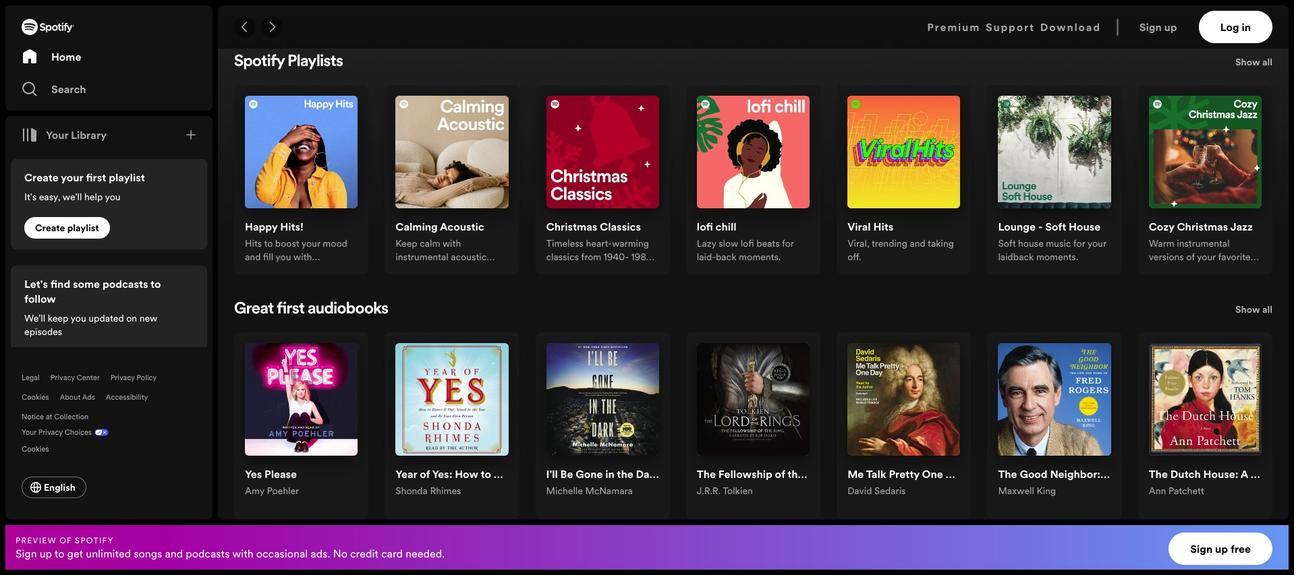 Task type: describe. For each thing, give the bounding box(es) containing it.
at
[[46, 412, 52, 422]]

let's
[[24, 277, 48, 291]]

the dutch house: a novel ann patchett
[[1149, 467, 1280, 499]]

all for spotify playlists
[[1262, 55, 1272, 69]]

timeless
[[546, 237, 584, 251]]

up for sign up
[[1164, 20, 1177, 34]]

me talk pretty one day david sedaris
[[847, 467, 965, 499]]

you inside happy hits! hits to boost your mood and fill you with happiness!
[[275, 251, 291, 264]]

great
[[234, 302, 274, 318]]

heart-
[[586, 237, 612, 251]]

christmas inside christmas classics timeless heart-warming classics from 1940- 1980 for the holiday season.
[[546, 220, 597, 234]]

poehler
[[267, 485, 299, 499]]

a
[[1241, 467, 1248, 482]]

you for create your first playlist
[[105, 190, 121, 204]]

acoustic
[[440, 220, 484, 234]]

music
[[1046, 237, 1071, 251]]

free
[[1231, 542, 1251, 557]]

from
[[581, 251, 601, 264]]

of inside "preview of spotify sign up to get unlimited songs and podcasts with occasional ads. no credit card needed."
[[59, 535, 72, 546]]

updated
[[89, 312, 124, 325]]

go forward image
[[266, 22, 277, 32]]

all for great first audiobooks
[[1262, 303, 1272, 317]]

please
[[264, 467, 297, 482]]

accessibility
[[106, 393, 148, 403]]

notice at collection
[[22, 412, 89, 422]]

happy hits! link
[[245, 220, 303, 237]]

2 cookies from the top
[[22, 445, 49, 455]]

0 vertical spatial soft
[[1045, 220, 1066, 234]]

episodes
[[24, 325, 62, 339]]

create playlist button
[[24, 217, 110, 239]]

1 horizontal spatial first
[[277, 302, 305, 318]]

podcasts inside let's find some podcasts to follow we'll keep you updated on new episodes
[[102, 277, 148, 291]]

moments. inside lounge - soft house soft house music for your laidback moments.
[[1036, 251, 1078, 264]]

with inside happy hits! hits to boost your mood and fill you with happiness!
[[293, 251, 312, 264]]

pretty
[[889, 467, 919, 482]]

day
[[946, 467, 965, 482]]

1940-
[[604, 251, 629, 264]]

hits inside viral hits viral, trending and taking off.
[[873, 220, 893, 234]]

talk
[[866, 467, 886, 482]]

about ads link
[[60, 393, 95, 403]]

great first audiobooks link
[[234, 302, 388, 318]]

easy,
[[39, 190, 60, 204]]

patchett
[[1168, 485, 1204, 499]]

playlist inside create your first playlist it's easy, we'll help you
[[109, 170, 145, 185]]

me
[[847, 467, 864, 482]]

your for your library
[[46, 128, 68, 142]]

your for your privacy choices
[[22, 428, 36, 438]]

christmas left jazz
[[1177, 220, 1228, 234]]

instrumental inside calming acoustic keep calm with instrumental acoustic tracks.
[[396, 251, 448, 264]]

house
[[1018, 237, 1044, 251]]

audiobooks
[[308, 302, 388, 318]]

your inside create your first playlist it's easy, we'll help you
[[61, 170, 83, 185]]

your library button
[[16, 121, 112, 148]]

up inside "preview of spotify sign up to get unlimited songs and podcasts with occasional ads. no credit card needed."
[[40, 546, 52, 561]]

shonda rhimes
[[396, 485, 461, 499]]

with inside calming acoustic keep calm with instrumental acoustic tracks.
[[442, 237, 461, 251]]

david
[[847, 485, 872, 499]]

support button
[[986, 11, 1035, 43]]

lounge
[[998, 220, 1036, 234]]

viral
[[847, 220, 871, 234]]

spotify playlists link
[[234, 54, 343, 70]]

your privacy choices
[[22, 428, 92, 438]]

yes please link
[[245, 467, 297, 485]]

privacy for privacy center
[[50, 373, 75, 383]]

rhimes
[[430, 485, 461, 499]]

taking
[[928, 237, 954, 251]]

boost
[[275, 237, 299, 251]]

ads.
[[311, 546, 330, 561]]

michelle mcnamara
[[546, 485, 633, 499]]

no
[[333, 546, 347, 561]]

sign up button
[[1134, 11, 1199, 43]]

and inside happy hits! hits to boost your mood and fill you with happiness!
[[245, 251, 261, 264]]

favorite
[[1218, 251, 1251, 264]]

christmas down "warm"
[[1149, 264, 1192, 278]]

the
[[1149, 467, 1168, 482]]

mcnamara
[[585, 485, 633, 499]]

viral,
[[847, 237, 869, 251]]

slow
[[719, 237, 738, 251]]

cozy christmas jazz link
[[1149, 220, 1253, 237]]

main element
[[5, 5, 213, 520]]

we'll
[[24, 312, 45, 325]]

novel
[[1251, 467, 1280, 482]]

search link
[[22, 76, 196, 103]]

lofi chill lazy slow lofi beats for laid-back moments.
[[697, 220, 794, 264]]

english button
[[22, 477, 86, 499]]

and inside "preview of spotify sign up to get unlimited songs and podcasts with occasional ads. no credit card needed."
[[165, 546, 183, 561]]

mood
[[323, 237, 347, 251]]

hits inside happy hits! hits to boost your mood and fill you with happiness!
[[245, 237, 262, 251]]

and inside viral hits viral, trending and taking off.
[[910, 237, 925, 251]]

1 cookies link from the top
[[22, 393, 49, 403]]

let's find some podcasts to follow we'll keep you updated on new episodes
[[24, 277, 161, 339]]

for inside lofi chill lazy slow lofi beats for laid-back moments.
[[782, 237, 794, 251]]

cozy
[[1149, 220, 1174, 234]]

king
[[1037, 485, 1056, 499]]

yes
[[245, 467, 262, 482]]

credit
[[350, 546, 378, 561]]

songs.
[[1194, 264, 1221, 278]]

moments. inside lofi chill lazy slow lofi beats for laid-back moments.
[[739, 251, 781, 264]]

your inside happy hits! hits to boost your mood and fill you with happiness!
[[301, 237, 320, 251]]

1 cookies from the top
[[22, 393, 49, 403]]

house:
[[1203, 467, 1238, 482]]

to inside "preview of spotify sign up to get unlimited songs and podcasts with occasional ads. no credit card needed."
[[55, 546, 64, 561]]

home
[[51, 49, 81, 64]]

the
[[560, 264, 574, 278]]

tolkien
[[723, 485, 753, 499]]

you for let's find some podcasts to follow
[[71, 312, 86, 325]]

off.
[[847, 251, 861, 264]]

privacy center link
[[50, 373, 100, 383]]

with inside "preview of spotify sign up to get unlimited songs and podcasts with occasional ads. no credit card needed."
[[232, 546, 253, 561]]

it's
[[24, 190, 37, 204]]

calm
[[420, 237, 440, 251]]

viral hits link
[[847, 220, 893, 237]]

some
[[73, 277, 100, 291]]

0 horizontal spatial soft
[[998, 237, 1016, 251]]

needed.
[[405, 546, 445, 561]]

log in button
[[1199, 11, 1272, 43]]

premium support download
[[927, 20, 1101, 34]]

go back image
[[240, 22, 250, 32]]

lofi chill link
[[697, 220, 736, 237]]

privacy for privacy policy
[[110, 373, 135, 383]]

on
[[126, 312, 137, 325]]



Task type: vqa. For each thing, say whether or not it's contained in the screenshot.
tenth THE E from the bottom
no



Task type: locate. For each thing, give the bounding box(es) containing it.
0 horizontal spatial you
[[71, 312, 86, 325]]

to left get
[[55, 546, 64, 561]]

1 horizontal spatial lofi
[[741, 237, 754, 251]]

1 vertical spatial spotify
[[75, 535, 114, 546]]

of
[[1186, 251, 1195, 264], [59, 535, 72, 546]]

shonda
[[396, 485, 428, 499]]

create inside button
[[35, 221, 65, 235]]

create down easy,
[[35, 221, 65, 235]]

create playlist
[[35, 221, 99, 235]]

to
[[264, 237, 273, 251], [151, 277, 161, 291], [55, 546, 64, 561]]

lofi right slow
[[741, 237, 754, 251]]

1 vertical spatial first
[[277, 302, 305, 318]]

and left fill
[[245, 251, 261, 264]]

1 horizontal spatial and
[[245, 251, 261, 264]]

1 horizontal spatial up
[[1164, 20, 1177, 34]]

1 vertical spatial cookies
[[22, 445, 49, 455]]

2 show all from the top
[[1235, 303, 1272, 317]]

chill
[[716, 220, 736, 234]]

0 horizontal spatial for
[[546, 264, 558, 278]]

find
[[50, 277, 70, 291]]

2 cookies link from the top
[[22, 441, 60, 455]]

happy hits! hits to boost your mood and fill you with happiness!
[[245, 220, 347, 278]]

get
[[67, 546, 83, 561]]

hits!
[[280, 220, 303, 234]]

2 moments. from the left
[[739, 251, 781, 264]]

podcasts inside "preview of spotify sign up to get unlimited songs and podcasts with occasional ads. no credit card needed."
[[186, 546, 230, 561]]

0 vertical spatial show all
[[1235, 55, 1272, 69]]

show inside the spotify playlists element
[[1235, 55, 1260, 69]]

up inside button
[[1215, 542, 1228, 557]]

sign
[[1139, 20, 1162, 34], [1190, 542, 1213, 557], [16, 546, 37, 561]]

you inside create your first playlist it's easy, we'll help you
[[105, 190, 121, 204]]

0 horizontal spatial of
[[59, 535, 72, 546]]

search
[[51, 82, 86, 96]]

1 vertical spatial cookies link
[[22, 441, 60, 455]]

0 vertical spatial all
[[1262, 55, 1272, 69]]

show
[[1235, 55, 1260, 69], [1235, 303, 1260, 317]]

preview of spotify sign up to get unlimited songs and podcasts with occasional ads. no credit card needed.
[[16, 535, 445, 561]]

2 show from the top
[[1235, 303, 1260, 317]]

with left occasional
[[232, 546, 253, 561]]

hits up trending
[[873, 220, 893, 234]]

songs
[[134, 546, 162, 561]]

show down favorite at the top of the page
[[1235, 303, 1260, 317]]

0 horizontal spatial to
[[55, 546, 64, 561]]

1 vertical spatial show all
[[1235, 303, 1272, 317]]

and
[[910, 237, 925, 251], [245, 251, 261, 264], [165, 546, 183, 561]]

1 vertical spatial your
[[22, 428, 36, 438]]

cozy christmas jazz warm instrumental versions of your favorite christmas songs.
[[1149, 220, 1253, 278]]

0 horizontal spatial first
[[86, 170, 106, 185]]

0 horizontal spatial moments.
[[739, 251, 781, 264]]

1 show all link from the top
[[1235, 54, 1272, 74]]

library
[[71, 128, 107, 142]]

for left the
[[546, 264, 558, 278]]

cookies down 'your privacy choices'
[[22, 445, 49, 455]]

notice
[[22, 412, 44, 422]]

holiday
[[576, 264, 607, 278]]

about
[[60, 393, 80, 403]]

soft right -
[[1045, 220, 1066, 234]]

show all down favorite at the top of the page
[[1235, 303, 1272, 317]]

podcasts up "on"
[[102, 277, 148, 291]]

to inside happy hits! hits to boost your mood and fill you with happiness!
[[264, 237, 273, 251]]

0 vertical spatial spotify
[[234, 54, 285, 70]]

up left get
[[40, 546, 52, 561]]

1 vertical spatial soft
[[998, 237, 1016, 251]]

show for spotify playlists
[[1235, 55, 1260, 69]]

create inside create your first playlist it's easy, we'll help you
[[24, 170, 59, 185]]

1 all from the top
[[1262, 55, 1272, 69]]

sign up free button
[[1169, 533, 1272, 565]]

create for your
[[24, 170, 59, 185]]

download
[[1040, 20, 1101, 34]]

show all down in
[[1235, 55, 1272, 69]]

2 horizontal spatial you
[[275, 251, 291, 264]]

you right keep
[[71, 312, 86, 325]]

2 vertical spatial to
[[55, 546, 64, 561]]

legal link
[[22, 373, 40, 383]]

0 vertical spatial show
[[1235, 55, 1260, 69]]

privacy center
[[50, 373, 100, 383]]

with
[[442, 237, 461, 251], [293, 251, 312, 264], [232, 546, 253, 561]]

0 horizontal spatial playlist
[[67, 221, 99, 235]]

0 horizontal spatial instrumental
[[396, 251, 448, 264]]

christmas up timeless
[[546, 220, 597, 234]]

create
[[24, 170, 59, 185], [35, 221, 65, 235]]

california consumer privacy act (ccpa) opt-out icon image
[[92, 428, 109, 441]]

you
[[105, 190, 121, 204], [275, 251, 291, 264], [71, 312, 86, 325]]

keep
[[396, 237, 417, 251]]

classics
[[600, 220, 641, 234]]

0 vertical spatial hits
[[873, 220, 893, 234]]

spotify playlists element
[[234, 54, 1272, 278]]

hits
[[873, 220, 893, 234], [245, 237, 262, 251]]

1 horizontal spatial with
[[293, 251, 312, 264]]

0 vertical spatial cookies
[[22, 393, 49, 403]]

your left favorite at the top of the page
[[1197, 251, 1216, 264]]

0 vertical spatial create
[[24, 170, 59, 185]]

you inside let's find some podcasts to follow we'll keep you updated on new episodes
[[71, 312, 86, 325]]

2 horizontal spatial to
[[264, 237, 273, 251]]

spotify left songs
[[75, 535, 114, 546]]

soft down lounge
[[998, 237, 1016, 251]]

0 horizontal spatial your
[[22, 428, 36, 438]]

download button
[[1040, 11, 1101, 43]]

cookies link up notice
[[22, 393, 49, 403]]

1 horizontal spatial spotify
[[234, 54, 285, 70]]

0 horizontal spatial podcasts
[[102, 277, 148, 291]]

playlist
[[109, 170, 145, 185], [67, 221, 99, 235]]

for down house
[[1073, 237, 1085, 251]]

show all link down in
[[1235, 54, 1272, 74]]

show down in
[[1235, 55, 1260, 69]]

and right songs
[[165, 546, 183, 561]]

laid-
[[697, 251, 716, 264]]

2 horizontal spatial for
[[1073, 237, 1085, 251]]

all inside the spotify playlists element
[[1262, 55, 1272, 69]]

for inside lounge - soft house soft house music for your laidback moments.
[[1073, 237, 1085, 251]]

your inside cozy christmas jazz warm instrumental versions of your favorite christmas songs.
[[1197, 251, 1216, 264]]

legal
[[22, 373, 40, 383]]

1 horizontal spatial sign
[[1139, 20, 1162, 34]]

your right boost
[[301, 237, 320, 251]]

first right great
[[277, 302, 305, 318]]

of inside cozy christmas jazz warm instrumental versions of your favorite christmas songs.
[[1186, 251, 1195, 264]]

to up the new
[[151, 277, 161, 291]]

1 moments. from the left
[[1036, 251, 1078, 264]]

center
[[77, 373, 100, 383]]

1 vertical spatial hits
[[245, 237, 262, 251]]

2 horizontal spatial sign
[[1190, 542, 1213, 557]]

show all for great first audiobooks
[[1235, 303, 1272, 317]]

up left free
[[1215, 542, 1228, 557]]

show all inside 'great first audiobooks' element
[[1235, 303, 1272, 317]]

1 vertical spatial show
[[1235, 303, 1260, 317]]

create for playlist
[[35, 221, 65, 235]]

show all inside the spotify playlists element
[[1235, 55, 1272, 69]]

sign inside "preview of spotify sign up to get unlimited songs and podcasts with occasional ads. no credit card needed."
[[16, 546, 37, 561]]

occasional
[[256, 546, 308, 561]]

instrumental
[[1177, 237, 1230, 251], [396, 251, 448, 264]]

we'll
[[63, 190, 82, 204]]

playlists
[[288, 54, 343, 70]]

0 vertical spatial podcasts
[[102, 277, 148, 291]]

1 vertical spatial show all link
[[1235, 302, 1272, 322]]

2 all from the top
[[1262, 303, 1272, 317]]

2 show all link from the top
[[1235, 302, 1272, 322]]

to down happy
[[264, 237, 273, 251]]

your privacy choices button
[[22, 428, 92, 438]]

premium
[[927, 20, 980, 34]]

podcasts right songs
[[186, 546, 230, 561]]

your down notice
[[22, 428, 36, 438]]

show all
[[1235, 55, 1272, 69], [1235, 303, 1272, 317]]

0 horizontal spatial and
[[165, 546, 183, 561]]

cookies
[[22, 393, 49, 403], [22, 445, 49, 455]]

1 vertical spatial create
[[35, 221, 65, 235]]

trending
[[872, 237, 907, 251]]

tracks.
[[396, 264, 424, 278]]

0 vertical spatial show all link
[[1235, 54, 1272, 74]]

lounge - soft house link
[[998, 220, 1101, 237]]

2 vertical spatial you
[[71, 312, 86, 325]]

first up help
[[86, 170, 106, 185]]

up inside "button"
[[1164, 20, 1177, 34]]

1 horizontal spatial podcasts
[[186, 546, 230, 561]]

cookies link down 'your privacy choices'
[[22, 441, 60, 455]]

great first audiobooks element
[[234, 302, 1280, 520]]

spotify inside "preview of spotify sign up to get unlimited songs and podcasts with occasional ads. no credit card needed."
[[75, 535, 114, 546]]

0 vertical spatial cookies link
[[22, 393, 49, 403]]

sign for sign up
[[1139, 20, 1162, 34]]

you right help
[[105, 190, 121, 204]]

0 vertical spatial you
[[105, 190, 121, 204]]

for right beats
[[782, 237, 794, 251]]

your left library
[[46, 128, 68, 142]]

2 horizontal spatial and
[[910, 237, 925, 251]]

0 horizontal spatial up
[[40, 546, 52, 561]]

season.
[[609, 264, 641, 278]]

0 vertical spatial to
[[264, 237, 273, 251]]

your inside button
[[46, 128, 68, 142]]

spotify down go forward icon
[[234, 54, 285, 70]]

1 horizontal spatial your
[[46, 128, 68, 142]]

show all for spotify playlists
[[1235, 55, 1272, 69]]

create up easy,
[[24, 170, 59, 185]]

1 horizontal spatial of
[[1186, 251, 1195, 264]]

english
[[44, 481, 75, 495]]

happy
[[245, 220, 278, 234]]

support
[[986, 20, 1035, 34]]

spotify image
[[22, 19, 74, 35]]

of right preview
[[59, 535, 72, 546]]

moments. down the lounge - soft house link
[[1036, 251, 1078, 264]]

lofi up lazy
[[697, 220, 713, 234]]

first inside create your first playlist it's easy, we'll help you
[[86, 170, 106, 185]]

you right fill
[[275, 251, 291, 264]]

up for sign up free
[[1215, 542, 1228, 557]]

back
[[716, 251, 736, 264]]

policy
[[137, 373, 157, 383]]

great first audiobooks
[[234, 302, 388, 318]]

follow
[[24, 291, 56, 306]]

sign inside button
[[1190, 542, 1213, 557]]

with down acoustic
[[442, 237, 461, 251]]

1 vertical spatial all
[[1262, 303, 1272, 317]]

sign inside "button"
[[1139, 20, 1162, 34]]

log
[[1220, 20, 1239, 34]]

1 horizontal spatial for
[[782, 237, 794, 251]]

spotify playlists
[[234, 54, 343, 70]]

0 horizontal spatial lofi
[[697, 220, 713, 234]]

to inside let's find some podcasts to follow we'll keep you updated on new episodes
[[151, 277, 161, 291]]

acoustic
[[451, 251, 487, 264]]

j.r.r.
[[697, 485, 721, 499]]

sign for sign up free
[[1190, 542, 1213, 557]]

first
[[86, 170, 106, 185], [277, 302, 305, 318]]

privacy policy link
[[110, 373, 157, 383]]

0 horizontal spatial sign
[[16, 546, 37, 561]]

1 horizontal spatial instrumental
[[1177, 237, 1230, 251]]

0 horizontal spatial with
[[232, 546, 253, 561]]

-
[[1038, 220, 1043, 234]]

amy
[[245, 485, 264, 499]]

for inside christmas classics timeless heart-warming classics from 1940- 1980 for the holiday season.
[[546, 264, 558, 278]]

1980
[[631, 251, 652, 264]]

1 vertical spatial podcasts
[[186, 546, 230, 561]]

instrumental inside cozy christmas jazz warm instrumental versions of your favorite christmas songs.
[[1177, 237, 1230, 251]]

1 vertical spatial of
[[59, 535, 72, 546]]

show all link for great first audiobooks
[[1235, 302, 1272, 322]]

1 horizontal spatial soft
[[1045, 220, 1066, 234]]

hits down happy
[[245, 237, 262, 251]]

top bar and user menu element
[[218, 5, 1289, 49]]

privacy up about
[[50, 373, 75, 383]]

help
[[84, 190, 103, 204]]

christmas classics link
[[546, 220, 641, 237]]

all
[[1262, 55, 1272, 69], [1262, 303, 1272, 317]]

1 vertical spatial playlist
[[67, 221, 99, 235]]

of right versions
[[1186, 251, 1195, 264]]

with down hits! on the top left
[[293, 251, 312, 264]]

1 horizontal spatial playlist
[[109, 170, 145, 185]]

sign up
[[1139, 20, 1177, 34]]

the dutch house: a novel link
[[1149, 467, 1280, 485]]

moments. right back
[[739, 251, 781, 264]]

instrumental down calming
[[396, 251, 448, 264]]

1 vertical spatial lofi
[[741, 237, 754, 251]]

0 horizontal spatial spotify
[[75, 535, 114, 546]]

1 show all from the top
[[1235, 55, 1272, 69]]

1 horizontal spatial hits
[[873, 220, 893, 234]]

2 horizontal spatial with
[[442, 237, 461, 251]]

1 vertical spatial you
[[275, 251, 291, 264]]

privacy up accessibility link
[[110, 373, 135, 383]]

and left 'taking' at the top right of the page
[[910, 237, 925, 251]]

calming
[[396, 220, 438, 234]]

0 vertical spatial lofi
[[697, 220, 713, 234]]

0 vertical spatial playlist
[[109, 170, 145, 185]]

0 horizontal spatial hits
[[245, 237, 262, 251]]

2 horizontal spatial up
[[1215, 542, 1228, 557]]

1 show from the top
[[1235, 55, 1260, 69]]

0 vertical spatial of
[[1186, 251, 1195, 264]]

1 horizontal spatial moments.
[[1036, 251, 1078, 264]]

create your first playlist it's easy, we'll help you
[[24, 170, 145, 204]]

show inside 'great first audiobooks' element
[[1235, 303, 1260, 317]]

instrumental up the songs.
[[1177, 237, 1230, 251]]

show for great first audiobooks
[[1235, 303, 1260, 317]]

calming acoustic link
[[396, 220, 484, 237]]

up left log in the top right of the page
[[1164, 20, 1177, 34]]

lounge - soft house soft house music for your laidback moments.
[[998, 220, 1106, 264]]

all inside 'great first audiobooks' element
[[1262, 303, 1272, 317]]

0 vertical spatial your
[[46, 128, 68, 142]]

show all link for spotify playlists
[[1235, 54, 1272, 74]]

notice at collection link
[[22, 412, 89, 422]]

1 horizontal spatial to
[[151, 277, 161, 291]]

show all link down favorite at the top of the page
[[1235, 302, 1272, 322]]

your inside lounge - soft house soft house music for your laidback moments.
[[1087, 237, 1106, 251]]

privacy down at
[[38, 428, 63, 438]]

your library
[[46, 128, 107, 142]]

happiness!
[[245, 264, 290, 278]]

1 vertical spatial to
[[151, 277, 161, 291]]

your up the we'll
[[61, 170, 83, 185]]

0 vertical spatial first
[[86, 170, 106, 185]]

1 horizontal spatial you
[[105, 190, 121, 204]]

cookies link
[[22, 393, 49, 403], [22, 441, 60, 455]]

your down house
[[1087, 237, 1106, 251]]

unlimited
[[86, 546, 131, 561]]

cookies up notice
[[22, 393, 49, 403]]

playlist inside create playlist button
[[67, 221, 99, 235]]



